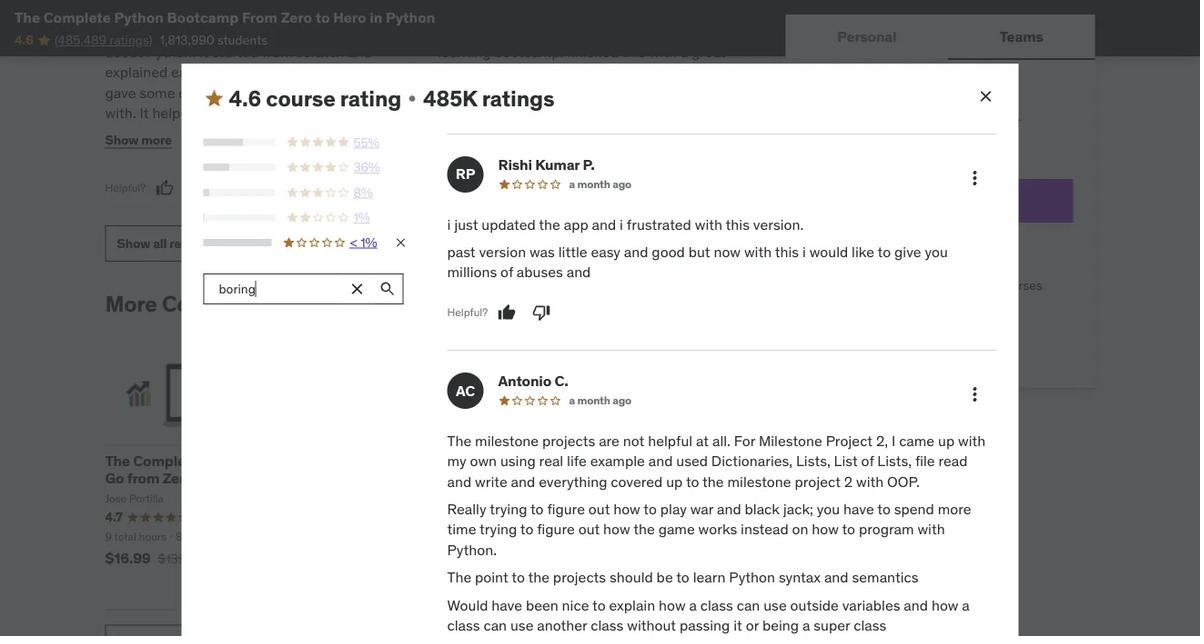 Task type: locate. For each thing, give the bounding box(es) containing it.
learn
[[617, 470, 654, 489]]

lectures for the complete sql bootcamp: go from zero to hero
[[191, 530, 231, 544]]

0 horizontal spatial some
[[140, 84, 175, 102]]

0 vertical spatial you
[[925, 243, 948, 261]]

this left is
[[595, 23, 621, 41]]

0 horizontal spatial it
[[140, 104, 149, 123]]

doctor.
[[546, 23, 592, 41]]

1 horizontal spatial 9 total hours
[[539, 530, 601, 544]]

1 horizontal spatial i
[[620, 215, 623, 234]]

1 horizontal spatial courses
[[998, 277, 1043, 294]]

my inside i am a medico, a doctor. this is my first python learning bootcamp. finished this with a great confidence. thank you for excellent teaching.
[[639, 23, 658, 41]]

4.6 down every
[[229, 85, 261, 112]]

1 9 total hours from the left
[[105, 530, 166, 544]]

lectures
[[191, 530, 231, 544], [419, 530, 458, 544], [626, 530, 665, 544]]

users
[[968, 245, 999, 261]]

jose down everything
[[539, 492, 561, 507]]

levels
[[482, 530, 513, 544]]

lectures down 2068 reviews element
[[626, 530, 665, 544]]

python for data science and machine learning bootcamp link
[[322, 453, 516, 489]]

helpful up api
[[648, 432, 693, 450]]

complete up the (485,489
[[43, 8, 111, 26]]

complete
[[43, 8, 111, 26], [133, 453, 199, 471]]

<
[[350, 234, 358, 251]]

1 horizontal spatial 25,000+
[[972, 111, 1022, 128]]

2 9 total hours from the left
[[539, 530, 601, 544]]

helpful? left undo mark review by rishi kumar p. as helpful icon
[[447, 306, 488, 320]]

of inside the milestone projects are not helpful at all. for milestone project 2, i came up with my own using real life example and used dictionaries, lists, list of lists, file read and write and everything covered up to the milestone project 2 with oop. really trying to figure out how to play war and black jack; you have to spend more time trying to figure out how the game works instead on how to program with python. the point to the projects should be to learn python syntax and semantics would have been nice to explain how a class can use outside variables and how a class can use another class without passing it or being a super class
[[861, 452, 874, 471]]

0 horizontal spatial zero
[[163, 470, 193, 489]]

complete inside the complete sql bootcamp: go from zero to hero jose portilla
[[133, 453, 199, 471]]

9 total hours down jose portilla
[[539, 530, 601, 544]]

0 horizontal spatial courses
[[908, 129, 953, 146]]

the complete python bootcamp from zero to hero in python
[[15, 8, 435, 26]]

and down semantics
[[904, 596, 928, 615]]

2 a month ago from the top
[[569, 394, 632, 408]]

covered
[[611, 472, 663, 491]]

1 total from the left
[[114, 530, 136, 544]]

0 horizontal spatial this
[[105, 23, 132, 41]]

more left the users on the top right of the page
[[935, 245, 965, 261]]

jose down go
[[105, 492, 127, 507]]

data
[[396, 453, 428, 471]]

3 lectures from the left
[[626, 530, 665, 544]]

1 horizontal spatial milestone
[[727, 472, 791, 491]]

being
[[762, 617, 799, 635]]

for inside subscribe to this course and 25,000+ top‑rated udemy courses for your organization.
[[956, 129, 971, 146]]

have down point
[[492, 596, 522, 615]]

1 lists, from the left
[[796, 452, 830, 471]]

students
[[218, 32, 268, 48]]

1 a month ago from the top
[[569, 177, 632, 191]]

2 horizontal spatial use
[[764, 596, 787, 615]]

0 horizontal spatial python.
[[146, 43, 196, 62]]

1 vertical spatial can
[[484, 617, 507, 635]]

i just updated the app and i frustrated with this version. past version was little easy and good but now with this i would like to give you millions of abuses and
[[447, 215, 948, 282]]

also
[[383, 63, 409, 82]]

1 vertical spatial some
[[272, 104, 308, 123]]

i right 2,
[[892, 432, 896, 450]]

for teams of 5 or more users
[[837, 245, 999, 261]]

1 vertical spatial bootcamp
[[445, 470, 516, 489]]

1 horizontal spatial 4.6
[[229, 85, 261, 112]]

courses right udemy
[[908, 129, 953, 146]]

1 horizontal spatial lists,
[[877, 452, 912, 471]]

2 vertical spatial it
[[140, 104, 149, 123]]

hours for openai python api bootcamp: learn to use ai, gpt, and more!
[[573, 530, 601, 544]]

ago up frustrated
[[613, 177, 632, 191]]

helpful? left mark review by sivasubramanian as helpful image
[[105, 181, 146, 196]]

all
[[467, 530, 480, 544]]

course inside this course was really helpful to me in knowing about python. it started from scratch and explained each and every steps in detail. it also gave some of the interesting projects to work with. it helped me to gain some reasonable programming skill in python as a beginner.
[[135, 23, 179, 41]]

or
[[921, 245, 932, 261], [746, 617, 759, 635]]

how down covered on the right
[[613, 500, 640, 519]]

0 horizontal spatial portilla
[[129, 492, 164, 507]]

bootcamp: for gpt,
[[539, 470, 614, 489]]

you
[[925, 243, 948, 261], [817, 500, 840, 519]]

show for show all reviews
[[117, 236, 150, 252]]

2 total from the left
[[548, 530, 571, 544]]

4.6 course rating
[[229, 85, 401, 112]]

with inside i am a medico, a doctor. this is my first python learning bootcamp. finished this with a great confidence. thank you for excellent teaching.
[[649, 43, 677, 62]]

me up skill
[[200, 104, 221, 123]]

1 horizontal spatial was
[[530, 243, 555, 261]]

use inside openai python api bootcamp: learn to use ai, gpt, and more!
[[675, 470, 699, 489]]

1 vertical spatial helpful
[[648, 432, 693, 450]]

in down scratch
[[311, 63, 323, 82]]

at
[[696, 432, 709, 450]]

0 horizontal spatial me
[[200, 104, 221, 123]]

from inside this course was really helpful to me in knowing about python. it started from scratch and explained each and every steps in detail. it also gave some of the interesting projects to work with. it helped me to gain some reasonable programming skill in python as a beginner.
[[262, 43, 293, 62]]

1 horizontal spatial lectures
[[419, 530, 458, 544]]

2 this from the left
[[595, 23, 621, 41]]

485k ratings
[[423, 85, 554, 112]]

course inside dialog
[[266, 85, 335, 112]]

the inside the i just updated the app and i frustrated with this version. past version was little easy and good but now with this i would like to give you millions of abuses and
[[539, 215, 560, 234]]

sso and lms integrations
[[837, 342, 987, 359]]

learning
[[383, 470, 442, 489]]

rishi
[[498, 155, 532, 174]]

hero up 83 lectures
[[213, 470, 246, 489]]

have
[[844, 500, 874, 519], [492, 596, 522, 615]]

1 ago from the top
[[613, 177, 632, 191]]

4.7 down gpt,
[[539, 510, 557, 526]]

you inside the milestone projects are not helpful at all. for milestone project 2, i came up with my own using real life example and used dictionaries, lists, list of lists, file read and write and everything covered up to the milestone project 2 with oop. really trying to figure out how to play war and black jack; you have to spend more time trying to figure out how the game works instead on how to program with python. the point to the projects should be to learn python syntax and semantics would have been nice to explain how a class can use outside variables and how a class can use another class without passing it or being a super class
[[817, 500, 840, 519]]

1 horizontal spatial my
[[639, 23, 658, 41]]

for
[[956, 129, 971, 146], [374, 453, 393, 471]]

1 horizontal spatial jose
[[279, 291, 325, 318]]

1 horizontal spatial course
[[266, 85, 335, 112]]

1% right <
[[360, 234, 377, 251]]

to inside the i just updated the app and i frustrated with this version. past version was little easy and good but now with this i would like to give you millions of abuses and
[[878, 243, 891, 261]]

first
[[662, 23, 687, 41]]

1 vertical spatial from
[[127, 470, 160, 489]]

show inside button
[[105, 132, 139, 148]]

bootcamp: right sql
[[233, 453, 308, 471]]

lectures for openai python api bootcamp: learn to use ai, gpt, and more!
[[626, 530, 665, 544]]

with up the excellent
[[649, 43, 677, 62]]

2 9 from the left
[[539, 530, 546, 544]]

skill
[[196, 124, 222, 143]]

1 horizontal spatial it
[[199, 43, 208, 62]]

course for 4.6
[[266, 85, 335, 112]]

1 horizontal spatial hours
[[573, 530, 601, 544]]

0 vertical spatial ago
[[613, 177, 632, 191]]

lists,
[[796, 452, 830, 471], [877, 452, 912, 471]]

python down are
[[593, 453, 641, 471]]

0 horizontal spatial milestone
[[475, 432, 539, 450]]

1 vertical spatial my
[[447, 452, 466, 471]]

0 vertical spatial can
[[737, 596, 760, 615]]

projects down detail.
[[293, 84, 346, 102]]

0 vertical spatial for
[[837, 245, 855, 261]]

1 month from the top
[[577, 177, 610, 191]]

i up easy
[[620, 215, 623, 234]]

steps
[[272, 63, 308, 82]]

0 vertical spatial bootcamp
[[167, 8, 239, 26]]

show inside "button"
[[117, 236, 150, 252]]

more!
[[602, 487, 642, 506]]

portilla inside the complete sql bootcamp: go from zero to hero jose portilla
[[129, 492, 164, 507]]

jose right by
[[279, 291, 325, 318]]

0 horizontal spatial you
[[817, 500, 840, 519]]

9 up $16.99
[[105, 530, 112, 544]]

up down used
[[666, 472, 683, 491]]

and up 'medium' "icon" on the top left of page
[[206, 63, 230, 82]]

the complete sql bootcamp: go from zero to hero link
[[105, 453, 308, 489]]

lists, up oop.
[[877, 452, 912, 471]]

courses
[[908, 129, 953, 146], [998, 277, 1043, 294]]

just
[[454, 215, 478, 234]]

you right 5
[[925, 243, 948, 261]]

0 vertical spatial was
[[183, 23, 208, 41]]

ago for antonio c.
[[613, 394, 632, 408]]

1 horizontal spatial from
[[262, 43, 293, 62]]

the milestone projects are not helpful at all. for milestone project 2, i came up with my own using real life example and used dictionaries, lists, list of lists, file read and write and everything covered up to the milestone project 2 with oop. really trying to figure out how to play war and black jack; you have to spend more time trying to figure out how the game works instead on how to program with python. the point to the projects should be to learn python syntax and semantics would have been nice to explain how a class can use outside variables and how a class can use another class without passing it or being a super class
[[447, 432, 986, 635]]

abuses
[[517, 263, 563, 282]]

4.6 for 4.6 course rating
[[229, 85, 261, 112]]

0 horizontal spatial have
[[492, 596, 522, 615]]

from
[[262, 43, 293, 62], [127, 470, 160, 489]]

this up about
[[105, 23, 132, 41]]

month for antonio c.
[[577, 394, 610, 408]]

easy
[[591, 243, 621, 261]]

1 vertical spatial i
[[892, 432, 896, 450]]

projects up 'openai'
[[542, 432, 595, 450]]

with right 2
[[856, 472, 884, 491]]

1 vertical spatial figure
[[537, 521, 575, 539]]

1,813,990 students
[[160, 32, 268, 48]]

real
[[539, 452, 563, 471]]

python. up each
[[146, 43, 196, 62]]

python inside this course was really helpful to me in knowing about python. it started from scratch and explained each and every steps in detail. it also gave some of the interesting projects to work with. it helped me to gain some reasonable programming skill in python as a beginner.
[[240, 124, 287, 143]]

helpful? down 485k
[[438, 126, 479, 141]]

0 horizontal spatial bootcamp
[[167, 8, 239, 26]]

1 horizontal spatial bootcamp
[[445, 470, 516, 489]]

ago up not
[[613, 394, 632, 408]]

portilla up the $16.99 $139.99
[[129, 492, 164, 507]]

you down project
[[817, 500, 840, 519]]

2 ago from the top
[[613, 394, 632, 408]]

personal
[[837, 27, 897, 45]]

0 vertical spatial complete
[[43, 8, 111, 26]]

i left am
[[438, 23, 442, 41]]

1 vertical spatial ago
[[613, 394, 632, 408]]

helpful? for helpful?
[[105, 181, 146, 196]]

was up abuses
[[530, 243, 555, 261]]

show more
[[105, 132, 172, 148]]

1 lectures from the left
[[191, 530, 231, 544]]

python. inside the milestone projects are not helpful at all. for milestone project 2, i came up with my own using real life example and used dictionaries, lists, list of lists, file read and write and everything covered up to the milestone project 2 with oop. really trying to figure out how to play war and black jack; you have to spend more time trying to figure out how the game works instead on how to program with python. the point to the projects should be to learn python syntax and semantics would have been nice to explain how a class can use outside variables and how a class can use another class without passing it or being a super class
[[447, 541, 497, 560]]

1 horizontal spatial for
[[956, 129, 971, 146]]

can up it
[[737, 596, 760, 615]]

25,000+ down like
[[837, 277, 887, 294]]

0 horizontal spatial or
[[746, 617, 759, 635]]

python right learn
[[729, 569, 775, 587]]

to inside openai python api bootcamp: learn to use ai, gpt, and more!
[[658, 470, 672, 489]]

projects up nice
[[553, 569, 606, 587]]

xsmall image right < 1%
[[394, 236, 408, 250]]

0 vertical spatial for
[[956, 129, 971, 146]]

month up are
[[577, 394, 610, 408]]

show all reviews
[[117, 236, 215, 252]]

0 horizontal spatial hours
[[139, 530, 166, 544]]

bootcamp.
[[494, 43, 563, 62]]

how right on
[[812, 521, 839, 539]]

i inside the milestone projects are not helpful at all. for milestone project 2, i came up with my own using real life example and used dictionaries, lists, list of lists, file read and write and everything covered up to the milestone project 2 with oop. really trying to figure out how to play war and black jack; you have to spend more time trying to figure out how the game works instead on how to program with python. the point to the projects should be to learn python syntax and semantics would have been nice to explain how a class can use outside variables and how a class can use another class without passing it or being a super class
[[892, 432, 896, 450]]

1 this from the left
[[105, 23, 132, 41]]

this
[[622, 43, 646, 62], [882, 111, 903, 128], [726, 215, 750, 234], [775, 243, 799, 261]]

&
[[922, 277, 930, 294]]

and inside openai python api bootcamp: learn to use ai, gpt, and more!
[[574, 487, 599, 506]]

2 lectures from the left
[[419, 530, 458, 544]]

bootcamp up 1,813,990 students
[[167, 8, 239, 26]]

mark review by aditya s. as unhelpful image
[[523, 125, 541, 143]]

a month ago up are
[[569, 394, 632, 408]]

of inside the i just updated the app and i frustrated with this version. past version was little easy and good but now with this i would like to give you millions of abuses and
[[501, 263, 513, 282]]

for inside python for data science and machine learning bootcamp
[[374, 453, 393, 471]]

for
[[601, 63, 630, 82]]

and down using
[[511, 472, 535, 491]]

0 horizontal spatial lists,
[[796, 452, 830, 471]]

figure down jose portilla
[[537, 521, 575, 539]]

0 horizontal spatial helpful
[[250, 23, 295, 41]]

1 horizontal spatial i
[[892, 432, 896, 450]]

helpful up started
[[250, 23, 295, 41]]

xsmall image
[[405, 91, 420, 106], [394, 236, 408, 250], [808, 245, 822, 262], [808, 342, 822, 360]]

bootcamp: inside openai python api bootcamp: learn to use ai, gpt, and more!
[[539, 470, 614, 489]]

0 horizontal spatial 9
[[105, 530, 112, 544]]

medium image
[[203, 88, 225, 110]]

hero
[[333, 8, 366, 26], [213, 470, 246, 489]]

0 horizontal spatial complete
[[43, 8, 111, 26]]

gpt,
[[539, 487, 571, 506]]

4.7 down go
[[105, 510, 123, 526]]

0 vertical spatial have
[[844, 500, 874, 519]]

more inside button
[[141, 132, 172, 148]]

9 total hours for openai python api bootcamp: learn to use ai, gpt, and more!
[[539, 530, 601, 544]]

Search reviews text field
[[203, 274, 342, 305]]

1 9 from the left
[[105, 530, 112, 544]]

1 vertical spatial helpful?
[[105, 181, 146, 196]]

this up now
[[726, 215, 750, 234]]

1 vertical spatial a month ago
[[569, 394, 632, 408]]

it left also
[[370, 63, 379, 82]]

5
[[910, 245, 918, 261]]

play
[[660, 500, 687, 519]]

0 vertical spatial my
[[639, 23, 658, 41]]

0 horizontal spatial jose
[[105, 492, 127, 507]]

python down gain
[[240, 124, 287, 143]]

a
[[469, 23, 477, 41], [535, 23, 543, 41], [680, 43, 688, 62], [308, 124, 316, 143], [569, 177, 575, 191], [569, 394, 575, 408], [689, 596, 697, 615], [962, 596, 970, 615], [802, 617, 810, 635]]

9 total hours
[[105, 530, 166, 544], [539, 530, 601, 544]]

1 vertical spatial show
[[117, 236, 150, 252]]

9
[[105, 530, 112, 544], [539, 530, 546, 544]]

2,
[[876, 432, 888, 450]]

the inside the complete sql bootcamp: go from zero to hero jose portilla
[[105, 453, 130, 471]]

xsmall image left like
[[808, 245, 822, 262]]

1 vertical spatial 4.6
[[229, 85, 261, 112]]

of right list
[[861, 452, 874, 471]]

on
[[792, 521, 808, 539]]

1 horizontal spatial python.
[[447, 541, 497, 560]]

lectures down 137092 reviews element
[[419, 530, 458, 544]]

with.
[[105, 104, 136, 123]]

example
[[590, 452, 645, 471]]

hero inside the complete sql bootcamp: go from zero to hero jose portilla
[[213, 470, 246, 489]]

can down would
[[484, 617, 507, 635]]

0 horizontal spatial 25,000+
[[837, 277, 887, 294]]

bootcamp: inside the complete sql bootcamp: go from zero to hero jose portilla
[[233, 453, 308, 471]]

1 vertical spatial 1%
[[360, 234, 377, 251]]

of down each
[[179, 84, 191, 102]]

bootcamp: for hero
[[233, 453, 308, 471]]

you inside the i just updated the app and i frustrated with this version. past version was little easy and good but now with this i would like to give you millions of abuses and
[[925, 243, 948, 261]]

demand
[[948, 277, 995, 294]]

zero inside the complete sql bootcamp: go from zero to hero jose portilla
[[163, 470, 193, 489]]

or right it
[[746, 617, 759, 635]]

month down p.
[[577, 177, 610, 191]]

zero left sql
[[163, 470, 193, 489]]

how down more!
[[603, 521, 630, 539]]

up
[[938, 432, 955, 450], [666, 472, 683, 491]]

this
[[105, 23, 132, 41], [595, 23, 621, 41]]

in
[[370, 8, 382, 26], [338, 23, 350, 41], [311, 63, 323, 82], [225, 124, 237, 143]]

0 horizontal spatial total
[[114, 530, 136, 544]]

2 horizontal spatial lectures
[[626, 530, 665, 544]]

used
[[676, 452, 708, 471]]

finished
[[567, 43, 619, 62]]

0 horizontal spatial up
[[666, 472, 683, 491]]

this inside i am a medico, a doctor. this is my first python learning bootcamp. finished this with a great confidence. thank you for excellent teaching.
[[595, 23, 621, 41]]

0 vertical spatial it
[[199, 43, 208, 62]]

lists, up project
[[796, 452, 830, 471]]

0 horizontal spatial hero
[[213, 470, 246, 489]]

1 vertical spatial out
[[578, 521, 600, 539]]

but
[[689, 243, 710, 261]]

1 horizontal spatial complete
[[133, 453, 199, 471]]

i inside i am a medico, a doctor. this is my first python learning bootcamp. finished this with a great confidence. thank you for excellent teaching.
[[438, 23, 442, 41]]

and inside python for data science and machine learning bootcamp
[[488, 453, 513, 471]]

dialog
[[182, 64, 1019, 637]]

can
[[737, 596, 760, 615], [484, 617, 507, 635]]

total up $16.99
[[114, 530, 136, 544]]

some
[[140, 84, 175, 102], [272, 104, 308, 123]]

trying up levels
[[490, 500, 527, 519]]

this inside subscribe to this course and 25,000+ top‑rated udemy courses for your organization.
[[882, 111, 903, 128]]

the down each
[[195, 84, 216, 102]]

portilla
[[329, 291, 403, 318], [129, 492, 164, 507], [564, 492, 598, 507]]

1 vertical spatial complete
[[133, 453, 199, 471]]

interesting
[[219, 84, 290, 102]]

2 vertical spatial more
[[938, 500, 971, 519]]

it up each
[[199, 43, 208, 62]]

0 vertical spatial month
[[577, 177, 610, 191]]

ratings)
[[110, 32, 152, 48]]

python up great
[[691, 23, 737, 41]]

helpful inside this course was really helpful to me in knowing about python. it started from scratch and explained each and every steps in detail. it also gave some of the interesting projects to work with. it helped me to gain some reasonable programming skill in python as a beginner.
[[250, 23, 295, 41]]

a inside this course was really helpful to me in knowing about python. it started from scratch and explained each and every steps in detail. it also gave some of the interesting projects to work with. it helped me to gain some reasonable programming skill in python as a beginner.
[[308, 124, 316, 143]]

ago for rishi kumar p.
[[613, 177, 632, 191]]

1 vertical spatial me
[[200, 104, 221, 123]]

1 horizontal spatial have
[[844, 500, 874, 519]]

like
[[852, 243, 874, 261]]

subscribe
[[808, 111, 865, 128]]

the for the milestone projects are not helpful at all. for milestone project 2, i came up with my own using real life example and used dictionaries, lists, list of lists, file read and write and everything covered up to the milestone project 2 with oop. really trying to figure out how to play war and black jack; you have to spend more time trying to figure out how the game works instead on how to program with python. the point to the projects should be to learn python syntax and semantics would have been nice to explain how a class can use outside variables and how a class can use another class without passing it or being a super class
[[447, 432, 471, 450]]

python up ratings)
[[114, 8, 164, 26]]

0 vertical spatial 4.6
[[15, 32, 33, 48]]

485k
[[423, 85, 477, 112]]

hours up the $16.99 $139.99
[[139, 530, 166, 544]]

0 horizontal spatial my
[[447, 452, 466, 471]]

complete for sql
[[133, 453, 199, 471]]

1 horizontal spatial this
[[595, 23, 621, 41]]

intermediate
[[674, 530, 737, 544]]

submit search image
[[379, 280, 397, 298]]

game
[[658, 521, 695, 539]]

of inside this course was really helpful to me in knowing about python. it started from scratch and explained each and every steps in detail. it also gave some of the interesting projects to work with. it helped me to gain some reasonable programming skill in python as a beginner.
[[179, 84, 191, 102]]

tab list
[[786, 15, 1095, 60]]

for up dictionaries,
[[734, 432, 755, 450]]

from
[[242, 8, 278, 26]]

1 vertical spatial hero
[[213, 470, 246, 489]]

with right now
[[744, 243, 772, 261]]

openai python api bootcamp: learn to use ai, gpt, and more!
[[539, 453, 719, 506]]

2 hours from the left
[[573, 530, 601, 544]]

my right is
[[639, 23, 658, 41]]

2 month from the top
[[577, 394, 610, 408]]

8% button
[[203, 184, 408, 202]]

figure down everything
[[547, 500, 585, 519]]

4.6 inside dialog
[[229, 85, 261, 112]]

how right 'variables'
[[932, 596, 959, 615]]

for left teams
[[837, 245, 855, 261]]

hours
[[139, 530, 166, 544], [573, 530, 601, 544]]

the right 58 at right
[[633, 521, 655, 539]]

bootcamp inside python for data science and machine learning bootcamp
[[445, 470, 516, 489]]

teams
[[1000, 27, 1043, 45]]

the left app
[[539, 215, 560, 234]]

and up additional actions for review by rishi kumar p. icon
[[948, 111, 969, 128]]

for left your
[[956, 129, 971, 146]]

out left 58 at right
[[578, 521, 600, 539]]

1 horizontal spatial 4.7
[[539, 510, 557, 526]]

1 horizontal spatial up
[[938, 432, 955, 450]]

python left data
[[322, 453, 371, 471]]

python inside i am a medico, a doctor. this is my first python learning bootcamp. finished this with a great confidence. thank you for excellent teaching.
[[691, 23, 737, 41]]

0 vertical spatial from
[[262, 43, 293, 62]]

some up helped
[[140, 84, 175, 102]]

25,000+
[[972, 111, 1022, 128], [837, 277, 887, 294]]

0 vertical spatial me
[[315, 23, 335, 41]]

was left really
[[183, 23, 208, 41]]

1 horizontal spatial portilla
[[329, 291, 403, 318]]

1 vertical spatial projects
[[542, 432, 595, 450]]

hero up scratch
[[333, 8, 366, 26]]

mark review by sivasubramanian as helpful image
[[156, 180, 174, 198]]

1 hours from the left
[[139, 530, 166, 544]]

fresh
[[890, 277, 919, 294]]

write
[[475, 472, 507, 491]]

0 vertical spatial projects
[[293, 84, 346, 102]]

< 1%
[[350, 234, 377, 251]]



Task type: describe. For each thing, give the bounding box(es) containing it.
api
[[644, 453, 668, 471]]

165
[[399, 530, 416, 544]]

2 horizontal spatial it
[[370, 63, 379, 82]]

give
[[894, 243, 921, 261]]

show all reviews button
[[105, 226, 227, 262]]

my inside the milestone projects are not helpful at all. for milestone project 2, i came up with my own using real life example and used dictionaries, lists, list of lists, file read and write and everything covered up to the milestone project 2 with oop. really trying to figure out how to play war and black jack; you have to spend more time trying to figure out how the game works instead on how to program with python. the point to the projects should be to learn python syntax and semantics would have been nice to explain how a class can use outside variables and how a class can use another class without passing it or being a super class
[[447, 452, 466, 471]]

this down version.
[[775, 243, 799, 261]]

the for the complete python bootcamp from zero to hero in python
[[15, 8, 40, 26]]

another
[[537, 617, 587, 635]]

reviews
[[169, 236, 215, 252]]

1 horizontal spatial or
[[921, 245, 932, 261]]

course for this
[[135, 23, 179, 41]]

to inside subscribe to this course and 25,000+ top‑rated udemy courses for your organization.
[[868, 111, 879, 128]]

top‑rated
[[808, 129, 862, 146]]

0 horizontal spatial can
[[484, 617, 507, 635]]

or inside the milestone projects are not helpful at all. for milestone project 2, i came up with my own using real life example and used dictionaries, lists, list of lists, file read and write and everything covered up to the milestone project 2 with oop. really trying to figure out how to play war and black jack; you have to spend more time trying to figure out how the game works instead on how to program with python. the point to the projects should be to learn python syntax and semantics would have been nice to explain how a class can use outside variables and how a class can use another class without passing it or being a super class
[[746, 617, 759, 635]]

1 vertical spatial 25,000+
[[837, 277, 887, 294]]

xsmall image right work on the top left
[[405, 91, 420, 106]]

openai
[[539, 453, 590, 471]]

am
[[446, 23, 466, 41]]

additional actions for review by rishi kumar p. image
[[964, 167, 986, 189]]

0 vertical spatial out
[[589, 500, 610, 519]]

reasonable
[[311, 104, 383, 123]]

antonio c.
[[498, 372, 568, 391]]

learn
[[693, 569, 726, 587]]

own
[[470, 452, 497, 471]]

jose inside the complete sql bootcamp: go from zero to hero jose portilla
[[105, 492, 127, 507]]

the for the complete sql bootcamp: go from zero to hero jose portilla
[[105, 453, 130, 471]]

36% button
[[203, 159, 408, 177]]

in up work on the top left
[[370, 8, 382, 26]]

really
[[447, 500, 486, 519]]

python inside the milestone projects are not helpful at all. for milestone project 2, i came up with my own using real life example and used dictionaries, lists, list of lists, file read and write and everything covered up to the milestone project 2 with oop. really trying to figure out how to play war and black jack; you have to spend more time trying to figure out how the game works instead on how to program with python. the point to the projects should be to learn python syntax and semantics would have been nice to explain how a class can use outside variables and how a class can use another class without passing it or being a super class
[[729, 569, 775, 587]]

helpful inside the milestone projects are not helpful at all. for milestone project 2, i came up with my own using real life example and used dictionaries, lists, list of lists, file read and write and everything covered up to the milestone project 2 with oop. really trying to figure out how to play war and black jack; you have to spend more time trying to figure out how the game works instead on how to program with python. the point to the projects should be to learn python syntax and semantics would have been nice to explain how a class can use outside variables and how a class can use another class without passing it or being a super class
[[648, 432, 693, 450]]

a month ago for rishi kumar p.
[[569, 177, 632, 191]]

1 vertical spatial have
[[492, 596, 522, 615]]

1 horizontal spatial me
[[315, 23, 335, 41]]

9 for openai python api bootcamp: learn to use ai, gpt, and more!
[[539, 530, 546, 544]]

how down be
[[659, 596, 686, 615]]

course inside subscribe to this course and 25,000+ top‑rated udemy courses for your organization.
[[906, 111, 945, 128]]

really
[[212, 23, 246, 41]]

teaching.
[[438, 84, 514, 102]]

dialog containing 4.6 course rating
[[182, 64, 1019, 637]]

helped
[[152, 104, 197, 123]]

mark review by rishi kumar p. as unhelpful image
[[532, 304, 551, 322]]

to inside the complete sql bootcamp: go from zero to hero jose portilla
[[196, 470, 210, 489]]

1 horizontal spatial hero
[[333, 8, 366, 26]]

0 vertical spatial milestone
[[475, 432, 539, 450]]

this inside i am a medico, a doctor. this is my first python learning bootcamp. finished this with a great confidence. thank you for excellent teaching.
[[622, 43, 646, 62]]

0 vertical spatial helpful?
[[438, 126, 479, 141]]

as
[[290, 124, 305, 143]]

super
[[814, 617, 850, 635]]

explain
[[609, 596, 655, 615]]

in right skill
[[225, 124, 237, 143]]

total for openai python api bootcamp: learn to use ai, gpt, and more!
[[548, 530, 571, 544]]

close modal image
[[977, 87, 995, 106]]

additional actions for review by antonio c. image
[[964, 384, 986, 406]]

(2,068)
[[628, 511, 663, 525]]

list
[[834, 452, 858, 471]]

project
[[826, 432, 873, 450]]

show for show more
[[105, 132, 139, 148]]

passing
[[680, 617, 730, 635]]

each
[[171, 63, 203, 82]]

class down 'variables'
[[854, 617, 886, 635]]

class down explain
[[591, 617, 624, 635]]

war
[[690, 500, 713, 519]]

learning
[[438, 43, 491, 62]]

4.6 for 4.6
[[15, 32, 33, 48]]

83 lectures
[[176, 530, 231, 544]]

mark review by aditya s. as helpful image
[[489, 125, 507, 143]]

ai,
[[702, 470, 719, 489]]

is
[[625, 23, 636, 41]]

1 horizontal spatial some
[[272, 104, 308, 123]]

you
[[568, 63, 598, 82]]

past
[[447, 243, 476, 261]]

83
[[176, 530, 189, 544]]

clear input image
[[348, 280, 366, 298]]

dictionaries,
[[711, 452, 793, 471]]

2 horizontal spatial jose
[[539, 492, 561, 507]]

work
[[366, 84, 398, 102]]

program
[[859, 521, 914, 539]]

25,000+ inside subscribe to this course and 25,000+ top‑rated udemy courses for your organization.
[[972, 111, 1022, 128]]

1 vertical spatial courses
[[998, 277, 1043, 294]]

explained
[[105, 63, 168, 82]]

the inside this course was really helpful to me in knowing about python. it started from scratch and explained each and every steps in detail. it also gave some of the interesting projects to work with. it helped me to gain some reasonable programming skill in python as a beginner.
[[195, 84, 216, 102]]

0 vertical spatial trying
[[490, 500, 527, 519]]

total for the complete sql bootcamp: go from zero to hero
[[114, 530, 136, 544]]

python inside python for data science and machine learning bootcamp
[[322, 453, 371, 471]]

0 horizontal spatial i
[[447, 215, 451, 234]]

life
[[567, 452, 587, 471]]

137092 reviews element
[[412, 511, 456, 526]]

0 vertical spatial 1%
[[353, 209, 370, 226]]

1 vertical spatial trying
[[480, 521, 517, 539]]

for inside the milestone projects are not helpful at all. for milestone project 2, i came up with my own using real life example and used dictionaries, lists, list of lists, file read and write and everything covered up to the milestone project 2 with oop. really trying to figure out how to play war and black jack; you have to spend more time trying to figure out how the game works instead on how to program with python. the point to the projects should be to learn python syntax and semantics would have been nice to explain how a class can use outside variables and how a class can use another class without passing it or being a super class
[[734, 432, 755, 450]]

and up covered on the right
[[648, 452, 673, 471]]

with up read
[[958, 432, 986, 450]]

rp
[[456, 165, 475, 184]]

2 horizontal spatial portilla
[[564, 492, 598, 507]]

and right sso
[[865, 342, 886, 359]]

2
[[844, 472, 853, 491]]

organization.
[[808, 147, 881, 163]]

2 horizontal spatial i
[[803, 243, 806, 261]]

undo mark review by rishi kumar p. as helpful image
[[498, 304, 516, 322]]

$16.99 $139.99
[[105, 550, 204, 569]]

python. inside this course was really helpful to me in knowing about python. it started from scratch and explained each and every steps in detail. it also gave some of the interesting projects to work with. it helped me to gain some reasonable programming skill in python as a beginner.
[[146, 43, 196, 62]]

the up been
[[528, 569, 550, 587]]

this course was really helpful to me in knowing about python. it started from scratch and explained each and every steps in detail. it also gave some of the interesting projects to work with. it helped me to gain some reasonable programming skill in python as a beginner.
[[105, 23, 409, 143]]

165 lectures
[[399, 530, 458, 544]]

2068 reviews element
[[628, 511, 663, 526]]

9 for the complete sql bootcamp: go from zero to hero
[[105, 530, 112, 544]]

i am a medico, a doctor. this is my first python learning bootcamp. finished this with a great confidence. thank you for excellent teaching.
[[438, 23, 737, 102]]

0 vertical spatial figure
[[547, 500, 585, 519]]

subscribe to this course and 25,000+ top‑rated udemy courses for your organization.
[[808, 111, 1022, 163]]

instead
[[741, 521, 789, 539]]

2 4.7 from the left
[[539, 510, 557, 526]]

complete for python
[[43, 8, 111, 26]]

tab list containing personal
[[786, 15, 1095, 60]]

xsmall image left sso
[[808, 342, 822, 360]]

now
[[714, 243, 741, 261]]

0 horizontal spatial use
[[510, 617, 534, 635]]

and down science
[[447, 472, 471, 491]]

was inside the i just updated the app and i frustrated with this version. past version was little easy and good but now with this i would like to give you millions of abuses and
[[530, 243, 555, 261]]

jack;
[[783, 500, 813, 519]]

by
[[250, 291, 275, 318]]

and down little
[[567, 263, 591, 282]]

python inside openai python api bootcamp: learn to use ai, gpt, and more!
[[593, 453, 641, 471]]

1 vertical spatial up
[[666, 472, 683, 491]]

should
[[610, 569, 653, 587]]

are
[[599, 432, 620, 450]]

9 total hours for the complete sql bootcamp: go from zero to hero
[[105, 530, 166, 544]]

from inside the complete sql bootcamp: go from zero to hero jose portilla
[[127, 470, 160, 489]]

file
[[915, 452, 935, 471]]

udemy
[[865, 129, 905, 146]]

$139.99
[[158, 551, 204, 568]]

1 vertical spatial more
[[935, 245, 965, 261]]

go
[[105, 470, 124, 489]]

semantics
[[852, 569, 919, 587]]

0 vertical spatial some
[[140, 84, 175, 102]]

of left 5
[[896, 245, 907, 261]]

the down used
[[702, 472, 724, 491]]

and up the outside
[[824, 569, 849, 587]]

and up works
[[717, 500, 741, 519]]

would
[[810, 243, 848, 261]]

millions
[[447, 263, 497, 282]]

0 vertical spatial zero
[[281, 8, 312, 26]]

this inside this course was really helpful to me in knowing about python. it started from scratch and explained each and every steps in detail. it also gave some of the interesting projects to work with. it helped me to gain some reasonable programming skill in python as a beginner.
[[105, 23, 132, 41]]

was inside this course was really helpful to me in knowing about python. it started from scratch and explained each and every steps in detail. it also gave some of the interesting projects to work with. it helped me to gain some reasonable programming skill in python as a beginner.
[[183, 23, 208, 41]]

helpful? for the milestone projects are not helpful at all. for milestone project 2, i came up with my own using real life example and used dictionaries, lists, list of lists, file read and write and everything covered up to the milestone project 2 with oop.
[[447, 306, 488, 320]]

and up easy
[[592, 215, 616, 234]]

58 lectures
[[610, 530, 665, 544]]

antonio
[[498, 372, 551, 391]]

< 1% button
[[203, 234, 408, 252]]

project
[[795, 472, 841, 491]]

rating
[[340, 85, 401, 112]]

2 lists, from the left
[[877, 452, 912, 471]]

courses
[[162, 291, 246, 318]]

1 vertical spatial use
[[764, 596, 787, 615]]

with up but
[[695, 215, 722, 234]]

hours for the complete sql bootcamp: go from zero to hero
[[139, 530, 166, 544]]

great
[[692, 43, 726, 62]]

would
[[447, 596, 488, 615]]

1 horizontal spatial for
[[837, 245, 855, 261]]

more inside the milestone projects are not helpful at all. for milestone project 2, i came up with my own using real life example and used dictionaries, lists, list of lists, file read and write and everything covered up to the milestone project 2 with oop. really trying to figure out how to play war and black jack; you have to spend more time trying to figure out how the game works instead on how to program with python. the point to the projects should be to learn python syntax and semantics would have been nice to explain how a class can use outside variables and how a class can use another class without passing it or being a super class
[[938, 500, 971, 519]]

36%
[[353, 159, 380, 176]]

sso
[[837, 342, 862, 359]]

month for rishi kumar p.
[[577, 177, 610, 191]]

gave
[[105, 84, 136, 102]]

projects inside this course was really helpful to me in knowing about python. it started from scratch and explained each and every steps in detail. it also gave some of the interesting projects to work with. it helped me to gain some reasonable programming skill in python as a beginner.
[[293, 84, 346, 102]]

2 vertical spatial projects
[[553, 569, 606, 587]]

and right easy
[[624, 243, 648, 261]]

class up passing
[[700, 596, 733, 615]]

class down would
[[447, 617, 480, 635]]

1 4.7 from the left
[[105, 510, 123, 526]]

mark review by sivasubramanian as unhelpful image
[[190, 180, 208, 198]]

in up scratch
[[338, 23, 350, 41]]

python for data science and machine learning bootcamp
[[322, 453, 516, 489]]

58
[[610, 530, 623, 544]]

c.
[[554, 372, 568, 391]]

xsmall image inside < 1% button
[[394, 236, 408, 250]]

and inside subscribe to this course and 25,000+ top‑rated udemy courses for your organization.
[[948, 111, 969, 128]]

with down the 'spend'
[[918, 521, 945, 539]]

1 horizontal spatial can
[[737, 596, 760, 615]]

a month ago for antonio c.
[[569, 394, 632, 408]]

python left am
[[386, 8, 435, 26]]

and up detail.
[[348, 43, 372, 62]]

55%
[[353, 134, 380, 150]]

updated
[[482, 215, 536, 234]]

it
[[734, 617, 742, 635]]

show more button
[[105, 122, 172, 159]]

all levels
[[467, 530, 513, 544]]

courses inside subscribe to this course and 25,000+ top‑rated udemy courses for your organization.
[[908, 129, 953, 146]]

personal button
[[786, 15, 948, 58]]



Task type: vqa. For each thing, say whether or not it's contained in the screenshot.
(485,489 ratings)
yes



